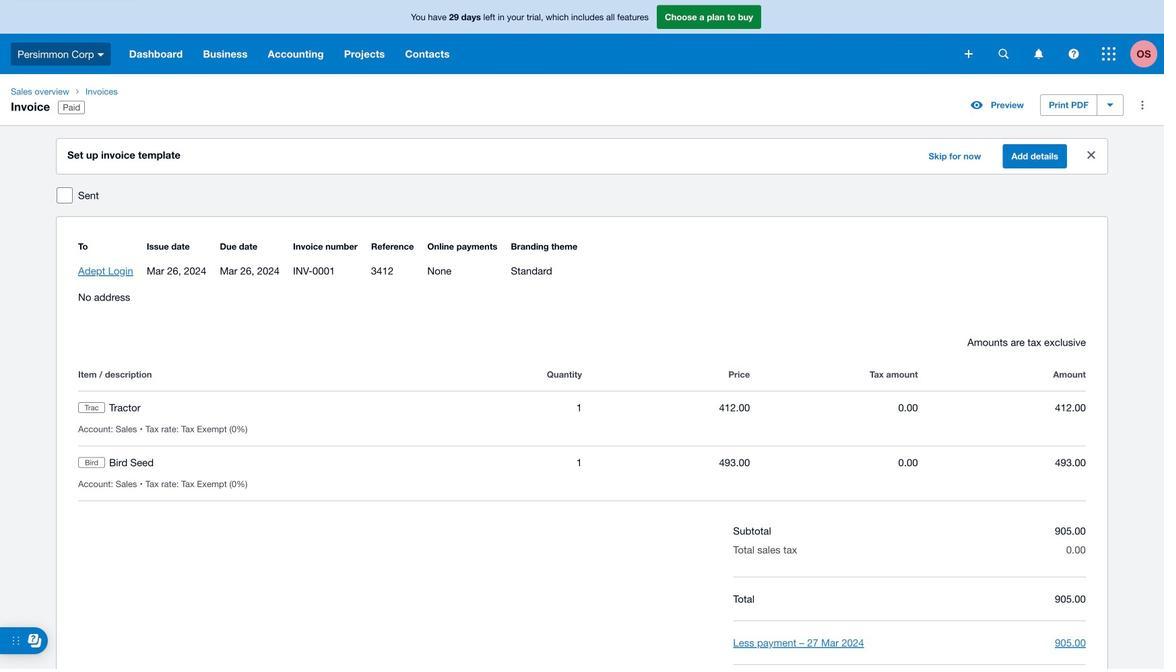 Task type: describe. For each thing, give the bounding box(es) containing it.
3 row from the top
[[78, 447, 1087, 502]]

2 column header from the left
[[414, 367, 582, 383]]

0 horizontal spatial svg image
[[1070, 49, 1080, 59]]

4 column header from the left
[[751, 367, 919, 383]]

3 column header from the left
[[582, 367, 751, 383]]

more invoice options image
[[1130, 92, 1157, 119]]



Task type: vqa. For each thing, say whether or not it's contained in the screenshot.
4th column header from right
yes



Task type: locate. For each thing, give the bounding box(es) containing it.
column header
[[78, 367, 414, 383], [414, 367, 582, 383], [582, 367, 751, 383], [751, 367, 919, 383], [919, 367, 1087, 383]]

banner
[[0, 0, 1165, 74]]

1 row from the top
[[78, 367, 1087, 391]]

row group
[[78, 391, 1087, 502]]

1 column header from the left
[[78, 367, 414, 383]]

svg image
[[999, 49, 1010, 59], [1035, 49, 1044, 59], [965, 50, 973, 58], [98, 53, 104, 56]]

cell
[[78, 400, 414, 416], [414, 400, 582, 416], [582, 400, 751, 416], [751, 400, 919, 416], [919, 400, 1087, 416], [78, 455, 414, 471], [414, 455, 582, 471], [582, 455, 751, 471], [751, 455, 919, 471], [919, 455, 1087, 471]]

svg image
[[1103, 47, 1116, 61], [1070, 49, 1080, 59]]

table
[[78, 351, 1087, 502]]

1 horizontal spatial svg image
[[1103, 47, 1116, 61]]

5 column header from the left
[[919, 367, 1087, 383]]

2 row from the top
[[78, 392, 1087, 447]]

row
[[78, 367, 1087, 391], [78, 392, 1087, 447], [78, 447, 1087, 502]]



